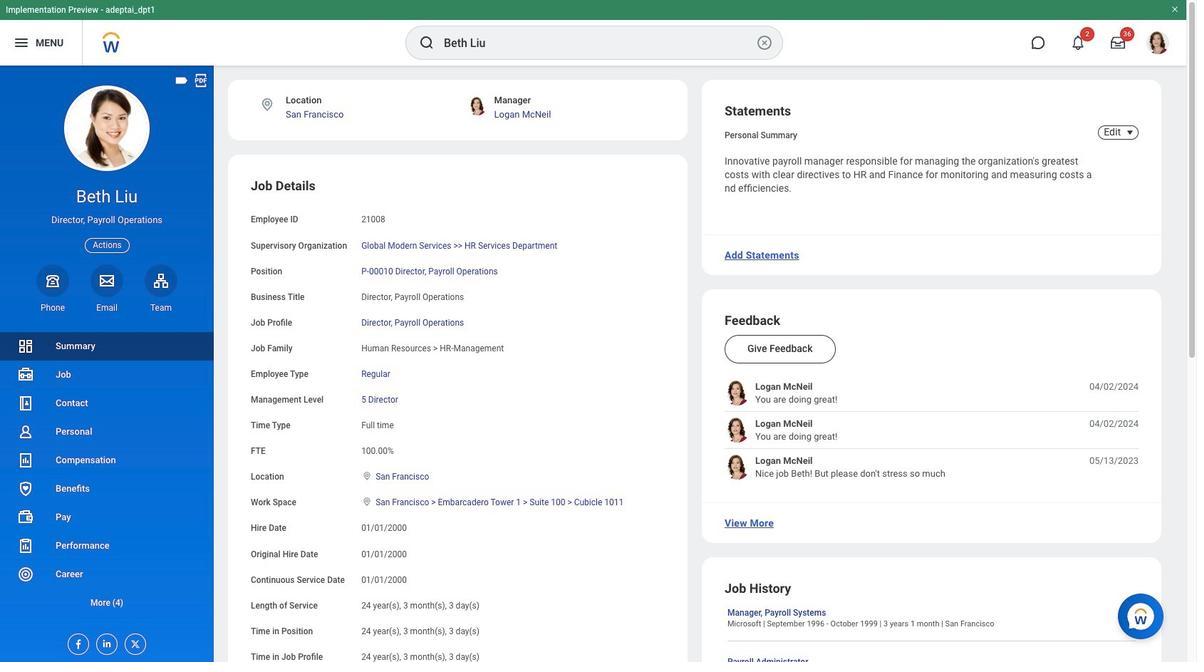 Task type: describe. For each thing, give the bounding box(es) containing it.
view team image
[[153, 272, 170, 289]]

x image
[[125, 634, 141, 650]]

2 employee's photo (logan mcneil) image from the top
[[725, 418, 750, 443]]

justify image
[[13, 34, 30, 51]]

job image
[[17, 366, 34, 383]]

team beth liu element
[[145, 302, 177, 314]]

facebook image
[[68, 634, 84, 650]]

phone beth liu element
[[36, 302, 69, 314]]

location image
[[259, 97, 275, 113]]

caret down image
[[1122, 127, 1139, 138]]

profile logan mcneil image
[[1147, 31, 1170, 57]]

navigation pane region
[[0, 66, 214, 662]]

view printable version (pdf) image
[[193, 73, 209, 88]]

2 location image from the top
[[361, 497, 373, 507]]

full time element
[[361, 418, 394, 431]]

linkedin image
[[97, 634, 113, 649]]

1 location image from the top
[[361, 471, 373, 481]]

email beth liu element
[[91, 302, 123, 314]]

3 employee's photo (logan mcneil) image from the top
[[725, 455, 750, 480]]

personal summary element
[[725, 128, 798, 140]]

compensation image
[[17, 452, 34, 469]]



Task type: vqa. For each thing, say whether or not it's contained in the screenshot.
'33 items'
no



Task type: locate. For each thing, give the bounding box(es) containing it.
1 employee's photo (logan mcneil) image from the top
[[725, 381, 750, 406]]

inbox large image
[[1111, 36, 1126, 50]]

employee's photo (logan mcneil) image
[[725, 381, 750, 406], [725, 418, 750, 443], [725, 455, 750, 480]]

2 vertical spatial employee's photo (logan mcneil) image
[[725, 455, 750, 480]]

Search Workday  search field
[[444, 27, 753, 58]]

phone image
[[43, 272, 63, 289]]

close environment banner image
[[1171, 5, 1180, 14]]

benefits image
[[17, 480, 34, 498]]

personal image
[[17, 423, 34, 441]]

pay image
[[17, 509, 34, 526]]

group
[[251, 178, 665, 662]]

list
[[0, 332, 214, 617], [725, 381, 1139, 480]]

1 vertical spatial employee's photo (logan mcneil) image
[[725, 418, 750, 443]]

0 vertical spatial employee's photo (logan mcneil) image
[[725, 381, 750, 406]]

contact image
[[17, 395, 34, 412]]

mail image
[[98, 272, 115, 289]]

0 vertical spatial location image
[[361, 471, 373, 481]]

tag image
[[174, 73, 190, 88]]

summary image
[[17, 338, 34, 355]]

1 horizontal spatial list
[[725, 381, 1139, 480]]

career image
[[17, 566, 34, 583]]

0 horizontal spatial list
[[0, 332, 214, 617]]

1 vertical spatial location image
[[361, 497, 373, 507]]

search image
[[418, 34, 436, 51]]

x circle image
[[756, 34, 773, 51]]

banner
[[0, 0, 1187, 66]]

notifications large image
[[1071, 36, 1086, 50]]

location image
[[361, 471, 373, 481], [361, 497, 373, 507]]

performance image
[[17, 537, 34, 555]]



